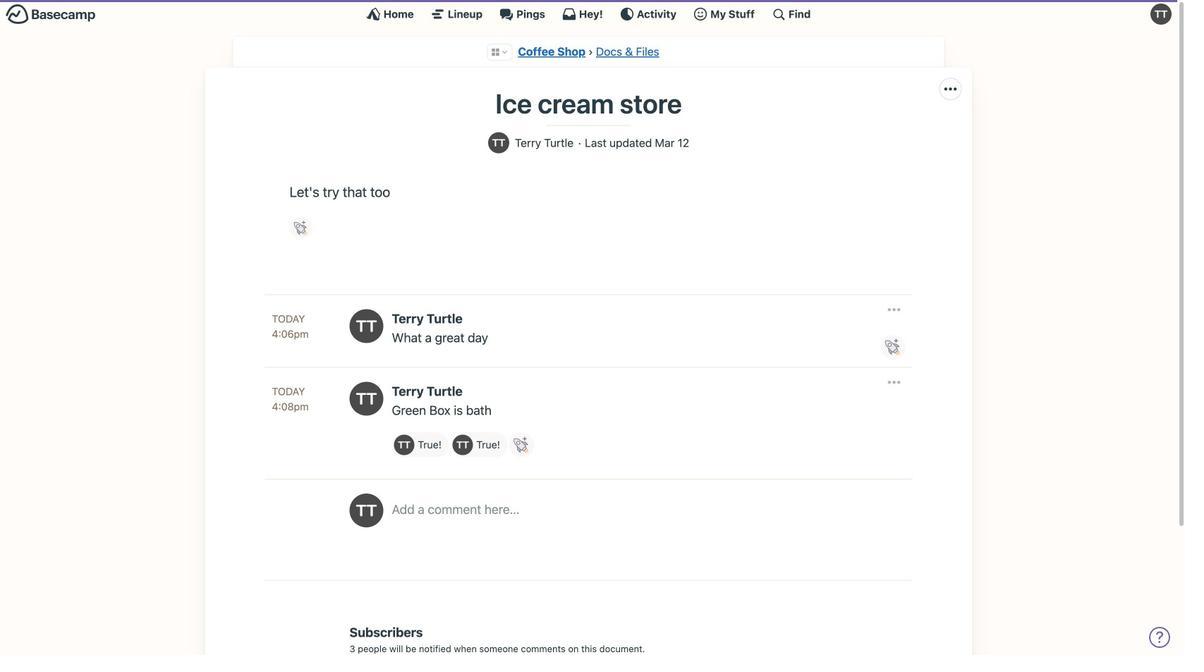 Task type: describe. For each thing, give the bounding box(es) containing it.
1 terry t. boosted the comment with 'true!' element from the left
[[392, 433, 450, 458]]

main element
[[0, 0, 1178, 28]]

4:06pm element
[[272, 328, 309, 340]]

2 terry t. boosted the comment with 'true!' element from the left
[[451, 433, 508, 458]]

today element for "4:06pm" element
[[272, 312, 305, 327]]

keyboard shortcut: ⌘ + / image
[[772, 7, 786, 21]]



Task type: vqa. For each thing, say whether or not it's contained in the screenshot.
today element
yes



Task type: locate. For each thing, give the bounding box(es) containing it.
switch accounts image
[[6, 4, 96, 25]]

0 horizontal spatial terry t. boosted the comment with 'true!' element
[[392, 433, 450, 458]]

terry t. boosted the comment with 'true!' element
[[392, 433, 450, 458], [451, 433, 508, 458]]

mar 12 element
[[655, 137, 690, 149]]

1 horizontal spatial terry turtle image
[[1151, 4, 1173, 25]]

0 horizontal spatial terry turtle image
[[350, 382, 384, 416]]

today element up "4:06pm" element
[[272, 312, 305, 327]]

0 vertical spatial terry turtle image
[[1151, 4, 1173, 25]]

1 horizontal spatial terry t. boosted the comment with 'true!' element
[[451, 433, 508, 458]]

1 vertical spatial terry turtle image
[[350, 382, 384, 416]]

1 today element from the top
[[272, 312, 305, 327]]

terry turtle image
[[488, 132, 510, 154], [350, 310, 384, 343], [394, 435, 415, 456], [453, 435, 473, 456], [350, 494, 384, 528]]

terry turtle image
[[1151, 4, 1173, 25], [350, 382, 384, 416]]

4:08pm element
[[272, 401, 309, 413]]

0 vertical spatial today element
[[272, 312, 305, 327]]

1 vertical spatial today element
[[272, 384, 305, 400]]

today element
[[272, 312, 305, 327], [272, 384, 305, 400]]

2 today element from the top
[[272, 384, 305, 400]]

today element for 4:08pm element
[[272, 384, 305, 400]]

today element up 4:08pm element
[[272, 384, 305, 400]]



